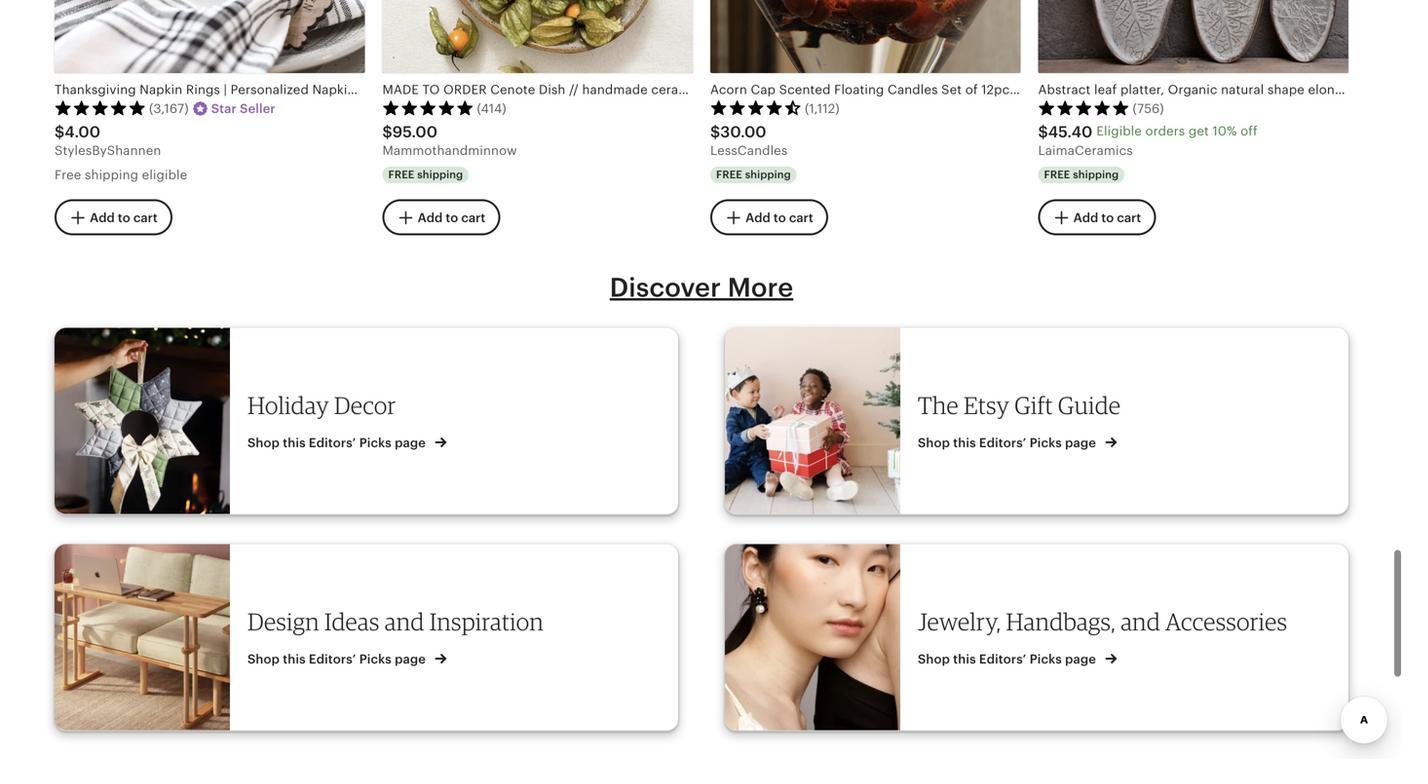 Task type: vqa. For each thing, say whether or not it's contained in the screenshot.
Orders
yes



Task type: locate. For each thing, give the bounding box(es) containing it.
to up the more on the top right
[[774, 210, 786, 225]]

$ inside $ 30.00 lesscandles
[[710, 123, 720, 141]]

picks for handbags,
[[1030, 652, 1062, 666]]

3 to from the left
[[774, 210, 786, 225]]

page down handbags, on the right bottom of page
[[1065, 652, 1096, 666]]

picks down design ideas and inspiration
[[359, 652, 392, 666]]

3 $ from the left
[[710, 123, 720, 141]]

and right ideas
[[385, 607, 424, 636]]

page
[[395, 435, 426, 450], [1065, 435, 1096, 450], [395, 652, 426, 666], [1065, 652, 1096, 666]]

star seller
[[211, 101, 276, 116]]

candles
[[888, 83, 938, 97]]

5 out of 5 stars image for 45.40
[[1038, 100, 1130, 115]]

1 add from the left
[[90, 210, 115, 225]]

set
[[941, 83, 962, 97]]

page for decor
[[395, 435, 426, 450]]

2 5 out of 5 stars image from the left
[[382, 100, 474, 115]]

2 free shipping from the left
[[716, 169, 791, 181]]

etsy
[[964, 391, 1010, 419]]

abstract leaf platter, organic natural shape elongated stoneware plate in grey cream, minimalist monochrome handcrafted handmade pottery image
[[1038, 0, 1349, 73]]

shipping down laimaceramics
[[1073, 169, 1119, 181]]

12pcs,
[[981, 83, 1020, 97]]

add down free shipping eligible
[[90, 210, 115, 225]]

2 horizontal spatial free shipping
[[1044, 169, 1119, 181]]

0 horizontal spatial free
[[388, 169, 414, 181]]

free
[[388, 169, 414, 181], [716, 169, 742, 181], [1044, 169, 1070, 181]]

cart down eligible
[[133, 210, 158, 225]]

editors' down etsy
[[979, 435, 1026, 450]]

mammothandminnow
[[382, 143, 517, 158]]

$ up free
[[55, 123, 65, 141]]

decor right home
[[1208, 83, 1245, 97]]

(756)
[[1133, 101, 1164, 116]]

shop for the
[[918, 435, 950, 450]]

handmade
[[582, 83, 648, 97]]

4 cart from the left
[[1117, 210, 1141, 225]]

0 horizontal spatial and
[[385, 607, 424, 636]]

decor
[[1208, 83, 1245, 97], [334, 391, 396, 419]]

floating
[[834, 83, 884, 97]]

2 and from the left
[[1121, 607, 1161, 636]]

add to cart button down mammothandminnow
[[382, 199, 500, 235]]

cart up the more on the top right
[[789, 210, 813, 225]]

(414)
[[477, 101, 506, 116]]

accessories
[[1166, 607, 1287, 636]]

2 add from the left
[[418, 210, 443, 225]]

2 $ from the left
[[382, 123, 392, 141]]

add to cart down free shipping eligible
[[90, 210, 158, 225]]

add to cart for 95.00
[[418, 210, 486, 225]]

1 add to cart from the left
[[90, 210, 158, 225]]

free shipping down mammothandminnow
[[388, 169, 463, 181]]

1 $ from the left
[[55, 123, 65, 141]]

free shipping down laimaceramics
[[1044, 169, 1119, 181]]

shop this editors' picks page
[[247, 435, 429, 450], [918, 435, 1099, 450], [247, 652, 429, 666], [918, 652, 1099, 666]]

shop down holiday
[[247, 435, 280, 450]]

1 cart from the left
[[133, 210, 158, 225]]

add to cart for 45.40
[[1073, 210, 1141, 225]]

1 5 out of 5 stars image from the left
[[55, 100, 146, 115]]

5 out of 5 stars image for 95.00
[[382, 100, 474, 115]]

made to order cenote dish // handmade ceramic serving platter image
[[382, 0, 693, 73]]

cart for 45.40
[[1117, 210, 1141, 225]]

acorn cap scented floating candles set of 12pcs, cute small gift, hygge home decor image
[[710, 0, 1021, 73]]

1 horizontal spatial free shipping
[[716, 169, 791, 181]]

shop for holiday
[[247, 435, 280, 450]]

cart down $ 45.40 eligible orders get 10% off laimaceramics
[[1117, 210, 1141, 225]]

1 to from the left
[[118, 210, 130, 225]]

editors' down jewelry,
[[979, 652, 1026, 666]]

gift,
[[1094, 83, 1121, 97]]

45.40
[[1048, 123, 1093, 141]]

1 and from the left
[[385, 607, 424, 636]]

add down mammothandminnow
[[418, 210, 443, 225]]

shipping down stylesbyshannen
[[85, 168, 138, 182]]

picks for etsy
[[1030, 435, 1062, 450]]

this down design at the left bottom of page
[[283, 652, 306, 666]]

add to cart button for 30.00
[[710, 199, 828, 235]]

4 add to cart button from the left
[[1038, 199, 1156, 235]]

and right handbags, on the right bottom of page
[[1121, 607, 1161, 636]]

free shipping eligible
[[55, 168, 187, 182]]

2 to from the left
[[446, 210, 458, 225]]

0 vertical spatial decor
[[1208, 83, 1245, 97]]

shop this editors' picks page down the etsy gift guide
[[918, 435, 1099, 450]]

picks down holiday decor
[[359, 435, 392, 450]]

1 free shipping from the left
[[388, 169, 463, 181]]

free shipping for 45.40
[[1044, 169, 1119, 181]]

2 horizontal spatial free
[[1044, 169, 1070, 181]]

5 out of 5 stars image for 4.00
[[55, 100, 146, 115]]

$ 30.00 lesscandles
[[710, 123, 788, 158]]

free down laimaceramics
[[1044, 169, 1070, 181]]

add to cart button down free shipping eligible
[[55, 199, 172, 235]]

add to cart button down lesscandles
[[710, 199, 828, 235]]

add to cart button
[[55, 199, 172, 235], [382, 199, 500, 235], [710, 199, 828, 235], [1038, 199, 1156, 235]]

4.00
[[65, 123, 101, 141]]

free shipping
[[388, 169, 463, 181], [716, 169, 791, 181], [1044, 169, 1119, 181]]

3 add to cart button from the left
[[710, 199, 828, 235]]

add
[[90, 210, 115, 225], [418, 210, 443, 225], [746, 210, 770, 225], [1073, 210, 1098, 225]]

1 horizontal spatial and
[[1121, 607, 1161, 636]]

this
[[283, 435, 306, 450], [953, 435, 976, 450], [283, 652, 306, 666], [953, 652, 976, 666]]

2 add to cart button from the left
[[382, 199, 500, 235]]

1 horizontal spatial free
[[716, 169, 742, 181]]

to down free shipping eligible
[[118, 210, 130, 225]]

add to cart down laimaceramics
[[1073, 210, 1141, 225]]

add to cart down mammothandminnow
[[418, 210, 486, 225]]

1 add to cart button from the left
[[55, 199, 172, 235]]

4.5 out of 5 stars image
[[710, 100, 802, 115]]

inspiration
[[429, 607, 544, 636]]

cart for 4.00
[[133, 210, 158, 225]]

add to cart button for 95.00
[[382, 199, 500, 235]]

page down guide
[[1065, 435, 1096, 450]]

shop
[[247, 435, 280, 450], [918, 435, 950, 450], [247, 652, 280, 666], [918, 652, 950, 666]]

and
[[385, 607, 424, 636], [1121, 607, 1161, 636]]

small
[[1056, 83, 1091, 97]]

page for ideas
[[395, 652, 426, 666]]

page down design ideas and inspiration
[[395, 652, 426, 666]]

acorn
[[710, 83, 747, 97]]

shop this editors' picks page down holiday decor
[[247, 435, 429, 450]]

$ for 45.40
[[1038, 123, 1048, 141]]

shop this editors' picks page down ideas
[[247, 652, 429, 666]]

2 free from the left
[[716, 169, 742, 181]]

to down mammothandminnow
[[446, 210, 458, 225]]

editors'
[[309, 435, 356, 450], [979, 435, 1026, 450], [309, 652, 356, 666], [979, 652, 1026, 666]]

shipping
[[85, 168, 138, 182], [417, 169, 463, 181], [745, 169, 791, 181], [1073, 169, 1119, 181]]

off
[[1240, 124, 1258, 138]]

0 horizontal spatial decor
[[334, 391, 396, 419]]

shop this editors' picks page for ideas
[[247, 652, 429, 666]]

design ideas and inspiration
[[247, 607, 544, 636]]

add down laimaceramics
[[1073, 210, 1098, 225]]

add to cart button for 45.40
[[1038, 199, 1156, 235]]

shipping down lesscandles
[[745, 169, 791, 181]]

5 out of 5 stars image down to
[[382, 100, 474, 115]]

3 free shipping from the left
[[1044, 169, 1119, 181]]

1 free from the left
[[388, 169, 414, 181]]

shop this editors' picks page down jewelry,
[[918, 652, 1099, 666]]

this down jewelry,
[[953, 652, 976, 666]]

picks down gift
[[1030, 435, 1062, 450]]

3 add to cart from the left
[[746, 210, 813, 225]]

ideas
[[324, 607, 380, 636]]

of
[[965, 83, 978, 97]]

shop down jewelry,
[[918, 652, 950, 666]]

cart for 30.00
[[789, 210, 813, 225]]

add down lesscandles
[[746, 210, 770, 225]]

design
[[247, 607, 319, 636]]

3 add from the left
[[746, 210, 770, 225]]

get
[[1189, 124, 1209, 138]]

add for 4.00
[[90, 210, 115, 225]]

the etsy gift guide
[[918, 391, 1121, 419]]

cart down mammothandminnow
[[461, 210, 486, 225]]

seller
[[240, 101, 276, 116]]

and for accessories
[[1121, 607, 1161, 636]]

and for inspiration
[[385, 607, 424, 636]]

to
[[118, 210, 130, 225], [446, 210, 458, 225], [774, 210, 786, 225], [1101, 210, 1114, 225]]

discover
[[610, 272, 721, 303]]

ceramic
[[651, 83, 701, 97]]

2 horizontal spatial 5 out of 5 stars image
[[1038, 100, 1130, 115]]

to for 95.00
[[446, 210, 458, 225]]

$ 95.00 mammothandminnow
[[382, 123, 517, 158]]

4 $ from the left
[[1038, 123, 1048, 141]]

free for 95.00
[[388, 169, 414, 181]]

$ inside $ 95.00 mammothandminnow
[[382, 123, 392, 141]]

shop down design at the left bottom of page
[[247, 652, 280, 666]]

1 horizontal spatial decor
[[1208, 83, 1245, 97]]

add to cart
[[90, 210, 158, 225], [418, 210, 486, 225], [746, 210, 813, 225], [1073, 210, 1141, 225]]

0 horizontal spatial 5 out of 5 stars image
[[55, 100, 146, 115]]

add to cart button down laimaceramics
[[1038, 199, 1156, 235]]

stylesbyshannen
[[55, 143, 161, 158]]

eligible
[[1097, 124, 1142, 138]]

add for 95.00
[[418, 210, 443, 225]]

3 5 out of 5 stars image from the left
[[1038, 100, 1130, 115]]

cart
[[133, 210, 158, 225], [461, 210, 486, 225], [789, 210, 813, 225], [1117, 210, 1141, 225]]

editors' for ideas
[[309, 652, 356, 666]]

editors' for etsy
[[979, 435, 1026, 450]]

picks
[[359, 435, 392, 450], [1030, 435, 1062, 450], [359, 652, 392, 666], [1030, 652, 1062, 666]]

5 out of 5 stars image
[[55, 100, 146, 115], [382, 100, 474, 115], [1038, 100, 1130, 115]]

4 to from the left
[[1101, 210, 1114, 225]]

3 cart from the left
[[789, 210, 813, 225]]

add to cart up the more on the top right
[[746, 210, 813, 225]]

0 horizontal spatial free shipping
[[388, 169, 463, 181]]

1 horizontal spatial 5 out of 5 stars image
[[382, 100, 474, 115]]

decor right holiday
[[334, 391, 396, 419]]

shipping down mammothandminnow
[[417, 169, 463, 181]]

4 add to cart from the left
[[1073, 210, 1141, 225]]

$ inside $ 45.40 eligible orders get 10% off laimaceramics
[[1038, 123, 1048, 141]]

4 add from the left
[[1073, 210, 1098, 225]]

$ down made on the top
[[382, 123, 392, 141]]

free down 95.00
[[388, 169, 414, 181]]

$ down cute
[[1038, 123, 1048, 141]]

$
[[55, 123, 65, 141], [382, 123, 392, 141], [710, 123, 720, 141], [1038, 123, 1048, 141]]

to for 30.00
[[774, 210, 786, 225]]

cute
[[1023, 83, 1053, 97]]

$ inside $ 4.00 stylesbyshannen
[[55, 123, 65, 141]]

this down etsy
[[953, 435, 976, 450]]

page down holiday decor
[[395, 435, 426, 450]]

page for handbags,
[[1065, 652, 1096, 666]]

holiday decor
[[247, 391, 396, 419]]

$ 4.00 stylesbyshannen
[[55, 123, 161, 158]]

$ up lesscandles
[[710, 123, 720, 141]]

this down holiday
[[283, 435, 306, 450]]

2 add to cart from the left
[[418, 210, 486, 225]]

shop for design
[[247, 652, 280, 666]]

5 out of 5 stars image up 4.00
[[55, 100, 146, 115]]

add for 45.40
[[1073, 210, 1098, 225]]

shop down the the
[[918, 435, 950, 450]]

serving
[[705, 83, 750, 97]]

cart for 95.00
[[461, 210, 486, 225]]

editors' down holiday decor
[[309, 435, 356, 450]]

editors' down ideas
[[309, 652, 356, 666]]

shipping for 30.00
[[745, 169, 791, 181]]

5 out of 5 stars image down small
[[1038, 100, 1130, 115]]

orders
[[1145, 124, 1185, 138]]

2 cart from the left
[[461, 210, 486, 225]]

shipping for 45.40
[[1073, 169, 1119, 181]]

free shipping down lesscandles
[[716, 169, 791, 181]]

free down lesscandles
[[716, 169, 742, 181]]

picks for decor
[[359, 435, 392, 450]]

3 free from the left
[[1044, 169, 1070, 181]]

picks down handbags, on the right bottom of page
[[1030, 652, 1062, 666]]

to down laimaceramics
[[1101, 210, 1114, 225]]



Task type: describe. For each thing, give the bounding box(es) containing it.
to for 4.00
[[118, 210, 130, 225]]

holiday
[[247, 391, 329, 419]]

shop this editors' picks page for decor
[[247, 435, 429, 450]]

add to cart for 30.00
[[746, 210, 813, 225]]

jewelry, handbags, and accessories
[[918, 607, 1287, 636]]

thanksgiving napkin rings | personalized napkin rings | fall table setting | dining place cards | autumn decorations | friendsgiving image
[[55, 0, 365, 73]]

eligible
[[142, 168, 187, 182]]

star
[[211, 101, 237, 116]]

free shipping for 95.00
[[388, 169, 463, 181]]

30.00
[[720, 123, 767, 141]]

picks for ideas
[[359, 652, 392, 666]]

discover more link
[[610, 272, 793, 303]]

1 vertical spatial decor
[[334, 391, 396, 419]]

$ for 30.00
[[710, 123, 720, 141]]

jewelry,
[[918, 607, 1001, 636]]

$ for 4.00
[[55, 123, 65, 141]]

free for 30.00
[[716, 169, 742, 181]]

shop this editors' picks page for handbags,
[[918, 652, 1099, 666]]

handbags,
[[1006, 607, 1116, 636]]

$ 45.40 eligible orders get 10% off laimaceramics
[[1038, 123, 1258, 158]]

the
[[918, 391, 959, 419]]

this for the
[[953, 435, 976, 450]]

free for 45.40
[[1044, 169, 1070, 181]]

(1,112)
[[805, 101, 840, 116]]

10%
[[1213, 124, 1237, 138]]

to
[[422, 83, 440, 97]]

hygge
[[1124, 83, 1165, 97]]

add to cart button for 4.00
[[55, 199, 172, 235]]

guide
[[1058, 391, 1121, 419]]

lesscandles
[[710, 143, 788, 158]]

shop for jewelry,
[[918, 652, 950, 666]]

editors' for handbags,
[[979, 652, 1026, 666]]

dish
[[539, 83, 566, 97]]

page for etsy
[[1065, 435, 1096, 450]]

add for 30.00
[[746, 210, 770, 225]]

discover more
[[610, 272, 793, 303]]

scented
[[779, 83, 831, 97]]

//
[[569, 83, 579, 97]]

platter
[[754, 83, 795, 97]]

to for 45.40
[[1101, 210, 1114, 225]]

cap
[[751, 83, 776, 97]]

more
[[728, 272, 793, 303]]

this for design
[[283, 652, 306, 666]]

acorn cap scented floating candles set of 12pcs, cute small gift, hygge home decor
[[710, 83, 1245, 97]]

free shipping for 30.00
[[716, 169, 791, 181]]

made to order cenote dish // handmade ceramic serving platter
[[382, 83, 795, 97]]

shop this editors' picks page for etsy
[[918, 435, 1099, 450]]

home
[[1168, 83, 1205, 97]]

add to cart for 4.00
[[90, 210, 158, 225]]

gift
[[1015, 391, 1053, 419]]

this for holiday
[[283, 435, 306, 450]]

made
[[382, 83, 419, 97]]

order
[[443, 83, 487, 97]]

this for jewelry,
[[953, 652, 976, 666]]

editors' for decor
[[309, 435, 356, 450]]

(3,167)
[[149, 101, 189, 116]]

95.00
[[392, 123, 438, 141]]

shipping for 95.00
[[417, 169, 463, 181]]

laimaceramics
[[1038, 143, 1133, 158]]

free
[[55, 168, 81, 182]]

$ for 95.00
[[382, 123, 392, 141]]

cenote
[[490, 83, 535, 97]]



